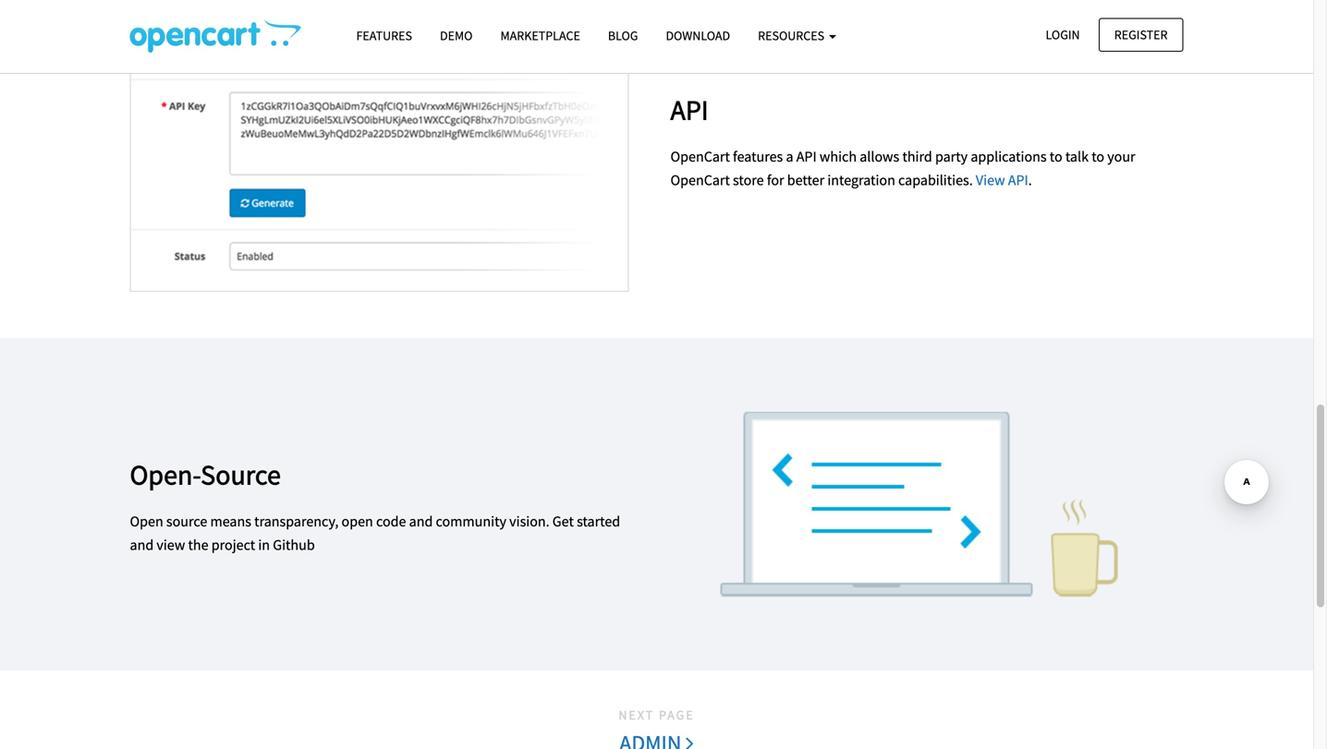 Task type: describe. For each thing, give the bounding box(es) containing it.
marketplace
[[500, 27, 580, 44]]

2 opencart from the top
[[671, 171, 730, 189]]

view api link
[[976, 171, 1029, 189]]

vision.
[[509, 512, 550, 531]]

resources
[[758, 27, 827, 44]]

.
[[1029, 171, 1032, 189]]

for
[[767, 171, 784, 189]]

integration
[[828, 171, 895, 189]]

demo link
[[426, 19, 487, 52]]

angle right image
[[686, 733, 694, 750]]

view
[[976, 171, 1005, 189]]

talk
[[1066, 147, 1089, 166]]

blog link
[[594, 19, 652, 52]]

1 horizontal spatial and
[[409, 512, 433, 531]]

register link
[[1099, 18, 1184, 52]]

blog
[[608, 27, 638, 44]]

transparency,
[[254, 512, 339, 531]]

features link
[[342, 19, 426, 52]]

github
[[273, 536, 315, 555]]

get
[[553, 512, 574, 531]]

next page
[[619, 707, 695, 724]]

code
[[376, 512, 406, 531]]

in
[[258, 536, 270, 555]]

applications
[[971, 147, 1047, 166]]

page
[[659, 707, 695, 724]]

1 opencart from the top
[[671, 147, 730, 166]]

better
[[787, 171, 825, 189]]

download
[[666, 27, 730, 44]]

2 to from the left
[[1092, 147, 1105, 166]]

source
[[166, 512, 207, 531]]

started
[[577, 512, 620, 531]]

open-source
[[130, 457, 281, 492]]

1 vertical spatial and
[[130, 536, 154, 555]]



Task type: locate. For each thing, give the bounding box(es) containing it.
features
[[733, 147, 783, 166]]

api inside opencart features a api which allows third party applications to talk to your opencart store for better integration capabilities.
[[796, 147, 817, 166]]

which
[[820, 147, 857, 166]]

0 vertical spatial opencart
[[671, 147, 730, 166]]

opencart left features
[[671, 147, 730, 166]]

open source means transparency, open code and community vision. get started and view the project in github
[[130, 512, 620, 555]]

and down open on the left bottom of page
[[130, 536, 154, 555]]

0 horizontal spatial api
[[671, 92, 709, 127]]

open source image
[[671, 384, 1170, 625]]

1 horizontal spatial api
[[796, 147, 817, 166]]

1 vertical spatial opencart
[[671, 171, 730, 189]]

means
[[210, 512, 251, 531]]

to right talk
[[1092, 147, 1105, 166]]

source
[[201, 457, 281, 492]]

to left talk
[[1050, 147, 1063, 166]]

1 to from the left
[[1050, 147, 1063, 166]]

register
[[1114, 26, 1168, 43]]

store
[[733, 171, 764, 189]]

open
[[342, 512, 373, 531]]

the
[[188, 536, 208, 555]]

0 horizontal spatial to
[[1050, 147, 1063, 166]]

party
[[935, 147, 968, 166]]

open-
[[130, 457, 201, 492]]

1 vertical spatial api
[[796, 147, 817, 166]]

your
[[1108, 147, 1136, 166]]

marketplace link
[[487, 19, 594, 52]]

open
[[130, 512, 163, 531]]

allows
[[860, 147, 900, 166]]

login
[[1046, 26, 1080, 43]]

and
[[409, 512, 433, 531], [130, 536, 154, 555]]

features
[[356, 27, 412, 44]]

a
[[786, 147, 794, 166]]

resources link
[[744, 19, 850, 52]]

2 horizontal spatial api
[[1008, 171, 1029, 189]]

demo
[[440, 27, 473, 44]]

api down "download" link
[[671, 92, 709, 127]]

and right code
[[409, 512, 433, 531]]

view api .
[[976, 171, 1032, 189]]

0 vertical spatial api
[[671, 92, 709, 127]]

view
[[157, 536, 185, 555]]

next
[[619, 707, 655, 724]]

2 vertical spatial api
[[1008, 171, 1029, 189]]

opencart left store
[[671, 171, 730, 189]]

api down applications
[[1008, 171, 1029, 189]]

api image
[[130, 19, 629, 292]]

login link
[[1030, 18, 1096, 52]]

opencart - features image
[[130, 19, 301, 53]]

0 horizontal spatial and
[[130, 536, 154, 555]]

download link
[[652, 19, 744, 52]]

capabilities.
[[898, 171, 973, 189]]

0 vertical spatial and
[[409, 512, 433, 531]]

opencart
[[671, 147, 730, 166], [671, 171, 730, 189]]

community
[[436, 512, 506, 531]]

1 horizontal spatial to
[[1092, 147, 1105, 166]]

to
[[1050, 147, 1063, 166], [1092, 147, 1105, 166]]

third
[[902, 147, 932, 166]]

project
[[211, 536, 255, 555]]

api
[[671, 92, 709, 127], [796, 147, 817, 166], [1008, 171, 1029, 189]]

api right a
[[796, 147, 817, 166]]

opencart features a api which allows third party applications to talk to your opencart store for better integration capabilities.
[[671, 147, 1136, 189]]



Task type: vqa. For each thing, say whether or not it's contained in the screenshot.
and
yes



